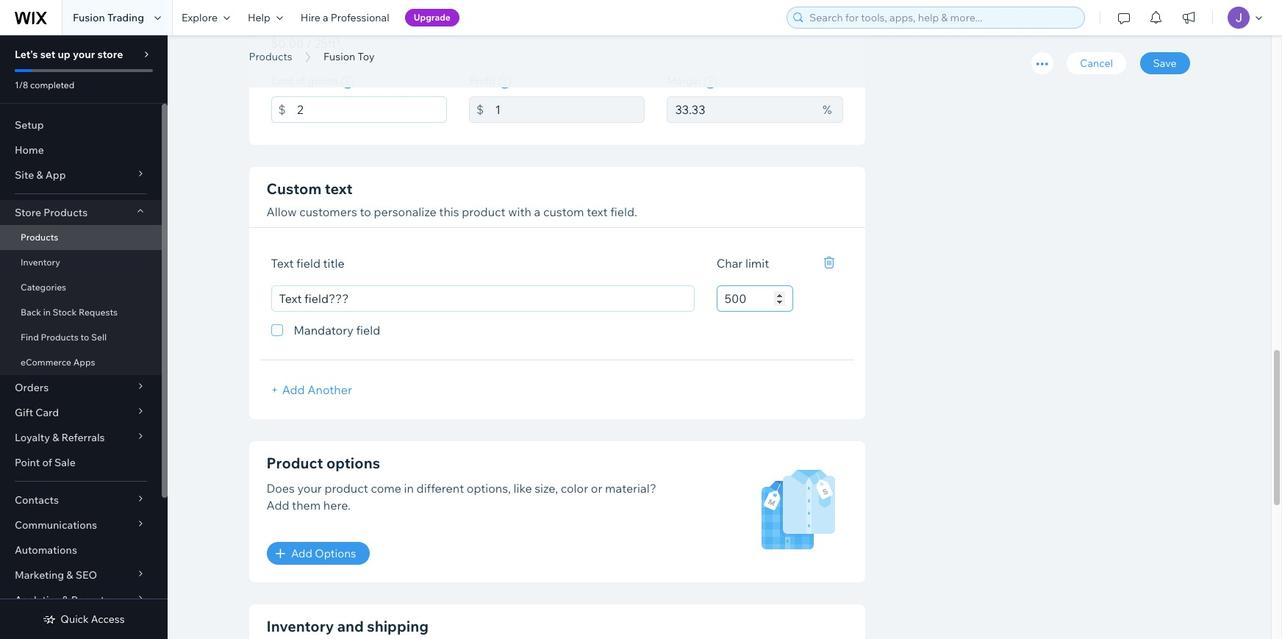 Task type: vqa. For each thing, say whether or not it's contained in the screenshot.
"$"
yes



Task type: describe. For each thing, give the bounding box(es) containing it.
delete icon image
[[825, 257, 835, 269]]

point of sale link
[[0, 450, 162, 475]]

reports
[[71, 594, 110, 607]]

quick access button
[[43, 613, 125, 626]]

size,
[[535, 481, 558, 496]]

field for mandatory
[[356, 323, 381, 338]]

loyalty & referrals
[[15, 431, 105, 444]]

stock
[[53, 307, 77, 318]]

& for marketing
[[66, 569, 73, 582]]

0 vertical spatial text
[[325, 180, 353, 198]]

a inside hire a professional link
[[323, 11, 329, 24]]

25ft²
[[315, 36, 341, 51]]

inventory for inventory and shipping
[[267, 618, 334, 636]]

custom
[[267, 180, 322, 198]]

communications button
[[0, 513, 162, 538]]

sell
[[91, 332, 107, 343]]

sale
[[54, 456, 76, 469]]

completed
[[30, 79, 74, 90]]

material?
[[605, 481, 657, 496]]

find
[[21, 332, 39, 343]]

hire
[[301, 11, 321, 24]]

e.g., "What would you like engraved on your watch?" text field
[[271, 286, 695, 312]]

info tooltip image for profit
[[499, 76, 512, 89]]

another
[[308, 383, 352, 398]]

quick access
[[61, 613, 125, 626]]

in inside sidebar element
[[43, 307, 51, 318]]

gift card
[[15, 406, 59, 419]]

options,
[[467, 481, 511, 496]]

marketing
[[15, 569, 64, 582]]

cancel button
[[1068, 52, 1127, 74]]

ecommerce apps link
[[0, 350, 162, 375]]

1/8 completed
[[15, 79, 74, 90]]

add options button
[[267, 542, 370, 565]]

inventory for inventory
[[21, 257, 60, 268]]

gift
[[15, 406, 33, 419]]

gift card button
[[0, 400, 162, 425]]

and
[[337, 618, 364, 636]]

fusion left trading
[[73, 11, 105, 24]]

back in stock requests link
[[0, 300, 162, 325]]

communications
[[15, 519, 97, 532]]

plus xs image
[[276, 550, 285, 559]]

goods
[[308, 74, 338, 88]]

store
[[15, 206, 41, 219]]

help button
[[239, 0, 292, 35]]

this
[[439, 205, 459, 219]]

$0.00 / 25ft²
[[271, 36, 341, 51]]

home link
[[0, 138, 162, 163]]

& for loyalty
[[52, 431, 59, 444]]

let's
[[15, 48, 38, 61]]

1/8
[[15, 79, 28, 90]]

does
[[267, 481, 295, 496]]

fusion up info tooltip image
[[324, 50, 356, 63]]

add inside the does your product come in different options, like size, color or material? add them here.
[[267, 498, 289, 513]]

products inside fusion toy form
[[249, 50, 292, 63]]

a inside custom text allow customers to personalize this product with a custom text field.
[[534, 205, 541, 219]]

of for goods
[[296, 74, 306, 88]]

site & app button
[[0, 163, 162, 188]]

to inside sidebar element
[[81, 332, 89, 343]]

products down store
[[21, 232, 58, 243]]

fusion trading
[[73, 11, 144, 24]]

find products to sell
[[21, 332, 107, 343]]

loyalty
[[15, 431, 50, 444]]

your inside the does your product come in different options, like size, color or material? add them here.
[[298, 481, 322, 496]]

orders button
[[0, 375, 162, 400]]

of for sale
[[42, 456, 52, 469]]

options
[[327, 454, 380, 473]]

2 $ from the left
[[477, 102, 484, 117]]

in inside the does your product come in different options, like size, color or material? add them here.
[[404, 481, 414, 496]]

different
[[417, 481, 464, 496]]

char limit
[[717, 256, 770, 271]]

explore
[[182, 11, 218, 24]]

back in stock requests
[[21, 307, 118, 318]]

help
[[248, 11, 271, 24]]

product inside the does your product come in different options, like size, color or material? add them here.
[[325, 481, 368, 496]]

products link inside fusion toy form
[[242, 49, 300, 64]]

back
[[21, 307, 41, 318]]

add another button
[[271, 383, 352, 398]]

product options
[[267, 454, 380, 473]]

setup
[[15, 118, 44, 132]]

customers
[[299, 205, 357, 219]]

setup link
[[0, 113, 162, 138]]

access
[[91, 613, 125, 626]]

orders
[[15, 381, 49, 394]]

apps
[[73, 357, 95, 368]]

app
[[45, 168, 66, 182]]

upgrade button
[[405, 9, 460, 26]]

professional
[[331, 11, 390, 24]]

marketing & seo
[[15, 569, 97, 582]]

fusion up "cost"
[[249, 32, 333, 65]]

point of sale
[[15, 456, 76, 469]]

& for site
[[36, 168, 43, 182]]

save
[[1154, 57, 1177, 70]]

hire a professional link
[[292, 0, 398, 35]]

custom
[[544, 205, 584, 219]]

site & app
[[15, 168, 66, 182]]

title
[[323, 256, 345, 271]]



Task type: locate. For each thing, give the bounding box(es) containing it.
or
[[591, 481, 603, 496]]

store
[[97, 48, 123, 61]]

limit
[[746, 256, 770, 271]]

does your product come in different options, like size, color or material? add them here.
[[267, 481, 657, 513]]

$0.00
[[271, 36, 304, 51]]

a right hire
[[323, 11, 329, 24]]

sidebar element
[[0, 35, 168, 639]]

Search for tools, apps, help & more... field
[[805, 7, 1081, 28]]

info tooltip image right profit on the left of the page
[[499, 76, 512, 89]]

analytics & reports button
[[0, 588, 162, 613]]

up
[[58, 48, 71, 61]]

1 vertical spatial product
[[325, 481, 368, 496]]

0 horizontal spatial of
[[42, 456, 52, 469]]

0 horizontal spatial a
[[323, 11, 329, 24]]

None text field
[[297, 96, 447, 123], [667, 96, 816, 123], [297, 96, 447, 123], [667, 96, 816, 123]]

0 horizontal spatial text
[[325, 180, 353, 198]]

1 $ from the left
[[278, 102, 286, 117]]

of left sale
[[42, 456, 52, 469]]

inventory up categories
[[21, 257, 60, 268]]

categories
[[21, 282, 66, 293]]

inventory left "and"
[[267, 618, 334, 636]]

1 vertical spatial of
[[42, 456, 52, 469]]

1 horizontal spatial info tooltip image
[[704, 76, 717, 89]]

automations
[[15, 544, 77, 557]]

mandatory field
[[294, 323, 381, 338]]

1 vertical spatial text
[[587, 205, 608, 219]]

1 vertical spatial in
[[404, 481, 414, 496]]

trading
[[107, 11, 144, 24]]

field left 'title'
[[297, 256, 321, 271]]

them
[[292, 498, 321, 513]]

cost of goods
[[271, 74, 338, 88]]

shipping
[[367, 618, 429, 636]]

of inside sidebar element
[[42, 456, 52, 469]]

info tooltip image right margin
[[704, 76, 717, 89]]

cost
[[271, 74, 294, 88]]

1 vertical spatial field
[[356, 323, 381, 338]]

%
[[823, 102, 832, 117]]

add right 'plus xs' icon
[[291, 547, 313, 561]]

inventory inside fusion toy form
[[267, 618, 334, 636]]

2 vertical spatial add
[[291, 547, 313, 561]]

fusion
[[73, 11, 105, 24], [249, 32, 333, 65], [324, 50, 356, 63]]

point
[[15, 456, 40, 469]]

$
[[278, 102, 286, 117], [477, 102, 484, 117]]

products
[[249, 50, 292, 63], [44, 206, 88, 219], [21, 232, 58, 243], [41, 332, 79, 343]]

info tooltip image
[[341, 76, 354, 89]]

of
[[296, 74, 306, 88], [42, 456, 52, 469]]

1 vertical spatial your
[[298, 481, 322, 496]]

store products
[[15, 206, 88, 219]]

field right mandatory
[[356, 323, 381, 338]]

products link down store products
[[0, 225, 162, 250]]

& right site
[[36, 168, 43, 182]]

your right up
[[73, 48, 95, 61]]

0 vertical spatial products link
[[242, 49, 300, 64]]

None text field
[[495, 96, 645, 123]]

fusion toy
[[249, 32, 384, 65], [324, 50, 375, 63]]

field.
[[611, 205, 638, 219]]

of inside fusion toy form
[[296, 74, 306, 88]]

products inside dropdown button
[[44, 206, 88, 219]]

1 vertical spatial products link
[[0, 225, 162, 250]]

1 vertical spatial a
[[534, 205, 541, 219]]

1 horizontal spatial your
[[298, 481, 322, 496]]

automations link
[[0, 538, 162, 563]]

/
[[307, 36, 312, 51]]

profit
[[469, 74, 496, 88]]

text
[[325, 180, 353, 198], [587, 205, 608, 219]]

0 horizontal spatial field
[[297, 256, 321, 271]]

0 vertical spatial product
[[462, 205, 506, 219]]

product inside custom text allow customers to personalize this product with a custom text field.
[[462, 205, 506, 219]]

text left field.
[[587, 205, 608, 219]]

toy
[[339, 32, 384, 65], [358, 50, 375, 63]]

0 horizontal spatial in
[[43, 307, 51, 318]]

inventory inside inventory link
[[21, 257, 60, 268]]

products link up "cost"
[[242, 49, 300, 64]]

0 vertical spatial field
[[297, 256, 321, 271]]

products up "cost"
[[249, 50, 292, 63]]

save button
[[1141, 52, 1191, 74]]

0 vertical spatial in
[[43, 307, 51, 318]]

to
[[360, 205, 371, 219], [81, 332, 89, 343]]

store products button
[[0, 200, 162, 225]]

1 vertical spatial add
[[267, 498, 289, 513]]

& for analytics
[[62, 594, 69, 607]]

$ down "cost"
[[278, 102, 286, 117]]

1 horizontal spatial to
[[360, 205, 371, 219]]

1 horizontal spatial products link
[[242, 49, 300, 64]]

site
[[15, 168, 34, 182]]

add left another
[[282, 383, 305, 398]]

& inside dropdown button
[[66, 569, 73, 582]]

0 horizontal spatial product
[[325, 481, 368, 496]]

1 horizontal spatial text
[[587, 205, 608, 219]]

$ down profit on the left of the page
[[477, 102, 484, 117]]

product
[[267, 454, 323, 473]]

2 info tooltip image from the left
[[704, 76, 717, 89]]

0 vertical spatial a
[[323, 11, 329, 24]]

& up quick
[[62, 594, 69, 607]]

come
[[371, 481, 402, 496]]

0 horizontal spatial info tooltip image
[[499, 76, 512, 89]]

add for add options
[[291, 547, 313, 561]]

color
[[561, 481, 589, 496]]

1 vertical spatial inventory
[[267, 618, 334, 636]]

to right "customers"
[[360, 205, 371, 219]]

0 horizontal spatial to
[[81, 332, 89, 343]]

personalize
[[374, 205, 437, 219]]

card
[[36, 406, 59, 419]]

fusion toy up info tooltip image
[[324, 50, 375, 63]]

0 horizontal spatial $
[[278, 102, 286, 117]]

1 horizontal spatial in
[[404, 481, 414, 496]]

loyalty & referrals button
[[0, 425, 162, 450]]

field for text
[[297, 256, 321, 271]]

add another
[[282, 383, 352, 398]]

in
[[43, 307, 51, 318], [404, 481, 414, 496]]

home
[[15, 143, 44, 157]]

product up here.
[[325, 481, 368, 496]]

inventory link
[[0, 250, 162, 275]]

in right back
[[43, 307, 51, 318]]

1 horizontal spatial product
[[462, 205, 506, 219]]

1 horizontal spatial inventory
[[267, 618, 334, 636]]

info tooltip image for margin
[[704, 76, 717, 89]]

products up ecommerce apps
[[41, 332, 79, 343]]

add down does
[[267, 498, 289, 513]]

1 info tooltip image from the left
[[499, 76, 512, 89]]

margin
[[667, 74, 701, 88]]

none text field inside fusion toy form
[[495, 96, 645, 123]]

& left seo
[[66, 569, 73, 582]]

referrals
[[61, 431, 105, 444]]

fusion toy down hire
[[249, 32, 384, 65]]

add inside button
[[291, 547, 313, 561]]

marketing & seo button
[[0, 563, 162, 588]]

here.
[[324, 498, 351, 513]]

in right come
[[404, 481, 414, 496]]

requests
[[79, 307, 118, 318]]

0 vertical spatial your
[[73, 48, 95, 61]]

your inside sidebar element
[[73, 48, 95, 61]]

to inside custom text allow customers to personalize this product with a custom text field.
[[360, 205, 371, 219]]

options
[[315, 547, 356, 561]]

text up "customers"
[[325, 180, 353, 198]]

1 horizontal spatial of
[[296, 74, 306, 88]]

none number field inside fusion toy form
[[717, 286, 794, 312]]

& inside popup button
[[62, 594, 69, 607]]

add for add another
[[282, 383, 305, 398]]

your
[[73, 48, 95, 61], [298, 481, 322, 496]]

1 vertical spatial to
[[81, 332, 89, 343]]

0 horizontal spatial products link
[[0, 225, 162, 250]]

None number field
[[717, 286, 794, 312]]

product right this at the top of the page
[[462, 205, 506, 219]]

analytics & reports
[[15, 594, 110, 607]]

1 horizontal spatial $
[[477, 102, 484, 117]]

products right store
[[44, 206, 88, 219]]

seo
[[76, 569, 97, 582]]

0 horizontal spatial inventory
[[21, 257, 60, 268]]

add options
[[291, 547, 356, 561]]

text
[[271, 256, 294, 271]]

& right the loyalty
[[52, 431, 59, 444]]

upgrade
[[414, 12, 451, 23]]

char
[[717, 256, 743, 271]]

a right with
[[534, 205, 541, 219]]

add
[[282, 383, 305, 398], [267, 498, 289, 513], [291, 547, 313, 561]]

ecommerce
[[21, 357, 71, 368]]

0 vertical spatial of
[[296, 74, 306, 88]]

fusion toy form
[[168, 0, 1283, 639]]

0 vertical spatial inventory
[[21, 257, 60, 268]]

custom text allow customers to personalize this product with a custom text field.
[[267, 180, 638, 219]]

your up them
[[298, 481, 322, 496]]

0 vertical spatial to
[[360, 205, 371, 219]]

contacts button
[[0, 488, 162, 513]]

info tooltip image
[[499, 76, 512, 89], [704, 76, 717, 89]]

0 vertical spatial add
[[282, 383, 305, 398]]

0 horizontal spatial your
[[73, 48, 95, 61]]

mandatory
[[294, 323, 354, 338]]

1 horizontal spatial a
[[534, 205, 541, 219]]

ecommerce apps
[[21, 357, 95, 368]]

of right "cost"
[[296, 74, 306, 88]]

to left sell
[[81, 332, 89, 343]]

1 horizontal spatial field
[[356, 323, 381, 338]]



